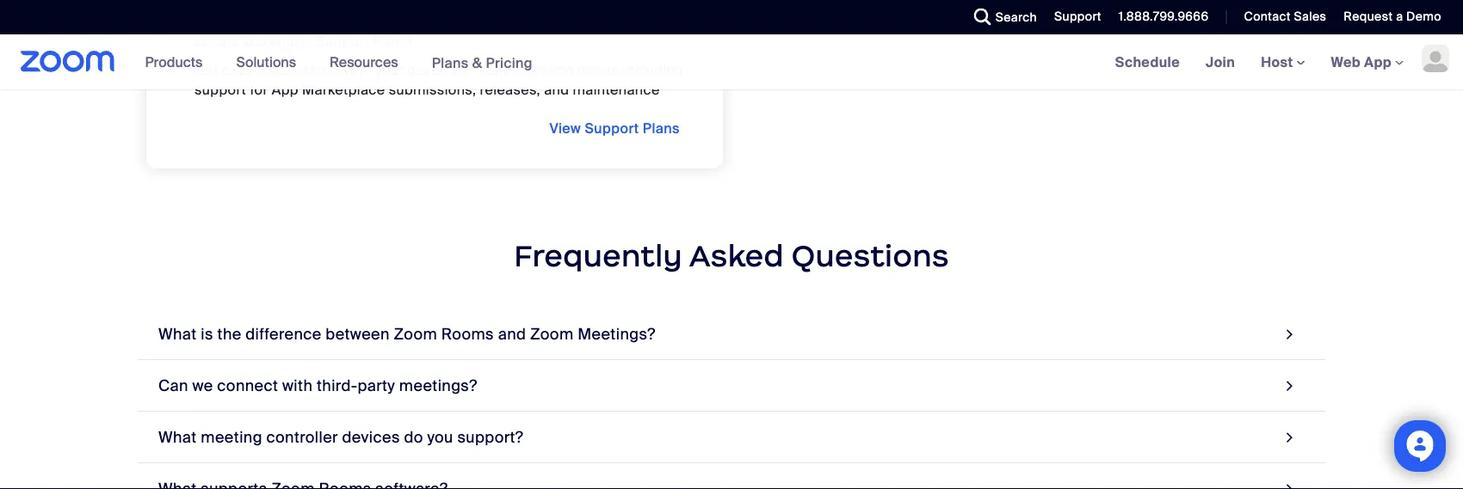 Task type: locate. For each thing, give the bounding box(es) containing it.
support right open
[[510, 13, 561, 31]]

right image for what is the difference between zoom rooms and zoom meetings?
[[1282, 323, 1298, 346]]

maintenance
[[573, 81, 660, 99]]

1 vertical spatial with
[[282, 376, 313, 396]]

with for assistance
[[345, 61, 372, 79]]

assistance
[[269, 61, 341, 79]]

what meeting controller devices do you support?
[[158, 428, 523, 448]]

view support plans link
[[532, 114, 697, 143]]

with
[[345, 61, 372, 79], [282, 376, 313, 396]]

1 horizontal spatial app
[[1364, 53, 1392, 71]]

2 right image from the top
[[1282, 478, 1298, 490]]

1.888.799.9666 button up schedule link
[[1119, 9, 1209, 25]]

products button
[[145, 34, 210, 90]]

app
[[1364, 53, 1392, 71], [272, 81, 299, 99]]

support up resources
[[316, 33, 369, 51]]

zoom left rooms
[[394, 324, 437, 344]]

support
[[1054, 9, 1101, 25], [316, 33, 369, 51], [585, 119, 639, 137]]

0 vertical spatial right image
[[1282, 374, 1298, 398]]

1 vertical spatial and
[[544, 81, 569, 99]]

schedule link
[[1102, 34, 1193, 90]]

and left easily
[[344, 13, 369, 31]]

1 vertical spatial right image
[[1282, 478, 1298, 490]]

0 vertical spatial what
[[158, 324, 197, 344]]

1 vertical spatial app
[[272, 81, 299, 99]]

support
[[510, 13, 561, 31], [195, 81, 246, 99]]

0 horizontal spatial support
[[195, 81, 246, 99]]

web app
[[1331, 53, 1392, 71]]

request a demo
[[1344, 9, 1442, 25]]

2 vertical spatial and
[[498, 324, 526, 344]]

1 horizontal spatial zoom
[[530, 324, 574, 344]]

contact
[[1244, 9, 1291, 25]]

1 right image from the top
[[1282, 323, 1298, 346]]

plans & pricing
[[432, 54, 533, 72]]

what inside 'dropdown button'
[[158, 428, 197, 448]]

0 vertical spatial support
[[510, 13, 561, 31]]

right image for what meeting controller devices do you support?
[[1282, 426, 1298, 449]]

administration
[[478, 61, 574, 79]]

2 horizontal spatial and
[[544, 81, 569, 99]]

search
[[996, 9, 1037, 25]]

expert
[[222, 61, 265, 79]]

1 vertical spatial support
[[316, 33, 369, 51]]

developer
[[244, 33, 312, 51]]

profile picture image
[[1422, 45, 1449, 72]]

banner
[[0, 34, 1463, 91]]

can we connect with third-party meetings? button
[[138, 361, 1325, 412]]

with inside get expert assistance with your developer administration needs including support for app marketplace submissions, releases, and maintenance
[[345, 61, 372, 79]]

ok image
[[164, 60, 185, 80]]

for
[[250, 81, 268, 99]]

app right 'for'
[[272, 81, 299, 99]]

plans inside product information navigation
[[432, 54, 469, 72]]

1.888.799.9666
[[1119, 9, 1209, 25]]

0 horizontal spatial plans
[[432, 54, 469, 72]]

plans left &
[[432, 54, 469, 72]]

right image
[[1282, 323, 1298, 346], [1282, 426, 1298, 449]]

what
[[158, 324, 197, 344], [158, 428, 197, 448]]

resources button
[[330, 34, 406, 90]]

2 right image from the top
[[1282, 426, 1298, 449]]

support inside get expert assistance with your developer administration needs including support for app marketplace submissions, releases, and maintenance
[[195, 81, 246, 99]]

support link
[[1041, 0, 1106, 34], [1054, 9, 1101, 25]]

easily
[[373, 13, 411, 31]]

developer
[[408, 61, 474, 79]]

web app button
[[1331, 53, 1404, 71]]

schedule
[[1115, 53, 1180, 71]]

with left third-
[[282, 376, 313, 396]]

0 vertical spatial with
[[345, 61, 372, 79]]

view support plans
[[550, 119, 680, 137]]

meetings navigation
[[1102, 34, 1463, 91]]

what down can on the bottom left
[[158, 428, 197, 448]]

connect
[[217, 376, 278, 396]]

right image inside can we connect with third-party meetings? dropdown button
[[1282, 374, 1298, 398]]

0 vertical spatial right image
[[1282, 323, 1298, 346]]

can
[[158, 376, 188, 396]]

0 horizontal spatial support
[[316, 33, 369, 51]]

1 vertical spatial support
[[195, 81, 246, 99]]

2 vertical spatial support
[[585, 119, 639, 137]]

and inside directly communicate and easily manage open support cases via zoom's secure developer support portal
[[344, 13, 369, 31]]

view
[[550, 119, 581, 137]]

tab list
[[138, 309, 1325, 490]]

what is the difference between zoom rooms and zoom meetings?
[[158, 324, 656, 344]]

third-
[[317, 376, 358, 396]]

1 zoom from the left
[[394, 324, 437, 344]]

0 horizontal spatial and
[[344, 13, 369, 31]]

0 vertical spatial plans
[[432, 54, 469, 72]]

manage
[[414, 13, 468, 31]]

solutions
[[236, 53, 296, 71]]

controller
[[266, 428, 338, 448]]

plans
[[432, 54, 469, 72], [643, 119, 680, 137]]

with up marketplace
[[345, 61, 372, 79]]

and inside "dropdown button"
[[498, 324, 526, 344]]

banner containing products
[[0, 34, 1463, 91]]

plans down including at the top
[[643, 119, 680, 137]]

1 vertical spatial what
[[158, 428, 197, 448]]

frequently
[[514, 237, 683, 275]]

submissions,
[[389, 81, 476, 99]]

1 vertical spatial plans
[[643, 119, 680, 137]]

get
[[195, 61, 219, 79]]

support down maintenance
[[585, 119, 639, 137]]

directly communicate and easily manage open support cases via zoom's secure developer support portal
[[195, 13, 680, 51]]

1 horizontal spatial with
[[345, 61, 372, 79]]

1 horizontal spatial and
[[498, 324, 526, 344]]

1 vertical spatial right image
[[1282, 426, 1298, 449]]

and inside get expert assistance with your developer administration needs including support for app marketplace submissions, releases, and maintenance
[[544, 81, 569, 99]]

what meeting controller devices do you support? button
[[138, 412, 1325, 464]]

right image inside what is the difference between zoom rooms and zoom meetings? "dropdown button"
[[1282, 323, 1298, 346]]

0 vertical spatial and
[[344, 13, 369, 31]]

and down administration
[[544, 81, 569, 99]]

1.888.799.9666 button
[[1106, 0, 1213, 34], [1119, 9, 1209, 25]]

and right rooms
[[498, 324, 526, 344]]

right image inside what meeting controller devices do you support? 'dropdown button'
[[1282, 426, 1298, 449]]

1 horizontal spatial support
[[510, 13, 561, 31]]

zoom left meetings?
[[530, 324, 574, 344]]

contact sales
[[1244, 9, 1327, 25]]

what for what is the difference between zoom rooms and zoom meetings?
[[158, 324, 197, 344]]

1 what from the top
[[158, 324, 197, 344]]

support down get
[[195, 81, 246, 99]]

contact sales link
[[1231, 0, 1331, 34], [1244, 9, 1327, 25]]

join link
[[1193, 34, 1248, 90]]

0 horizontal spatial app
[[272, 81, 299, 99]]

1 horizontal spatial plans
[[643, 119, 680, 137]]

what left is
[[158, 324, 197, 344]]

0 horizontal spatial with
[[282, 376, 313, 396]]

product information navigation
[[132, 34, 546, 91]]

request
[[1344, 9, 1393, 25]]

what inside "dropdown button"
[[158, 324, 197, 344]]

with inside can we connect with third-party meetings? dropdown button
[[282, 376, 313, 396]]

right image
[[1282, 374, 1298, 398], [1282, 478, 1298, 490]]

request a demo link
[[1331, 0, 1463, 34], [1344, 9, 1442, 25]]

plans & pricing link
[[432, 54, 533, 72], [432, 54, 533, 72]]

2 what from the top
[[158, 428, 197, 448]]

zoom
[[394, 324, 437, 344], [530, 324, 574, 344]]

and
[[344, 13, 369, 31], [544, 81, 569, 99], [498, 324, 526, 344]]

support?
[[457, 428, 523, 448]]

including
[[623, 61, 683, 79]]

sales
[[1294, 9, 1327, 25]]

support right search
[[1054, 9, 1101, 25]]

2 horizontal spatial support
[[1054, 9, 1101, 25]]

1 right image from the top
[[1282, 374, 1298, 398]]

app right web
[[1364, 53, 1392, 71]]

0 horizontal spatial zoom
[[394, 324, 437, 344]]

0 vertical spatial app
[[1364, 53, 1392, 71]]



Task type: vqa. For each thing, say whether or not it's contained in the screenshot.
meetings navigation
yes



Task type: describe. For each thing, give the bounding box(es) containing it.
meetings?
[[399, 376, 477, 396]]

difference
[[246, 324, 322, 344]]

web
[[1331, 53, 1361, 71]]

party
[[358, 376, 395, 396]]

support inside directly communicate and easily manage open support cases via zoom's secure developer support portal
[[510, 13, 561, 31]]

we
[[192, 376, 213, 396]]

open
[[472, 13, 506, 31]]

app inside get expert assistance with your developer administration needs including support for app marketplace submissions, releases, and maintenance
[[272, 81, 299, 99]]

devices
[[342, 428, 400, 448]]

directly
[[195, 13, 245, 31]]

1 horizontal spatial support
[[585, 119, 639, 137]]

a
[[1396, 9, 1403, 25]]

host
[[1261, 53, 1297, 71]]

pricing
[[486, 54, 533, 72]]

solutions button
[[236, 34, 304, 90]]

tab list containing what is the difference between zoom rooms and zoom meetings?
[[138, 309, 1325, 490]]

what for what meeting controller devices do you support?
[[158, 428, 197, 448]]

marketplace
[[302, 81, 385, 99]]

the
[[217, 324, 242, 344]]

support inside directly communicate and easily manage open support cases via zoom's secure developer support portal
[[316, 33, 369, 51]]

join
[[1206, 53, 1235, 71]]

meeting
[[201, 428, 262, 448]]

2 zoom from the left
[[530, 324, 574, 344]]

search button
[[961, 0, 1041, 34]]

portal
[[373, 33, 412, 51]]

questions
[[792, 237, 949, 275]]

get expert assistance with your developer administration needs including support for app marketplace submissions, releases, and maintenance
[[195, 61, 683, 99]]

needs
[[577, 61, 619, 79]]

demo
[[1406, 9, 1442, 25]]

rooms
[[441, 324, 494, 344]]

communicate
[[249, 13, 340, 31]]

your
[[375, 61, 404, 79]]

zoom logo image
[[21, 51, 115, 72]]

1.888.799.9666 button up schedule at the right top of page
[[1106, 0, 1213, 34]]

what is the difference between zoom rooms and zoom meetings? button
[[138, 309, 1325, 361]]

with for connect
[[282, 376, 313, 396]]

cases
[[565, 13, 605, 31]]

do
[[404, 428, 423, 448]]

products
[[145, 53, 203, 71]]

0 vertical spatial support
[[1054, 9, 1101, 25]]

asked
[[689, 237, 784, 275]]

meetings?
[[578, 324, 656, 344]]

app inside meetings navigation
[[1364, 53, 1392, 71]]

&
[[472, 54, 482, 72]]

between
[[326, 324, 390, 344]]

host button
[[1261, 53, 1305, 71]]

zoom's
[[631, 13, 680, 31]]

frequently asked questions
[[514, 237, 949, 275]]

via
[[608, 13, 627, 31]]

resources
[[330, 53, 398, 71]]

secure
[[195, 33, 240, 51]]

you
[[427, 428, 453, 448]]

can we connect with third-party meetings?
[[158, 376, 477, 396]]

is
[[201, 324, 213, 344]]

releases,
[[480, 81, 540, 99]]



